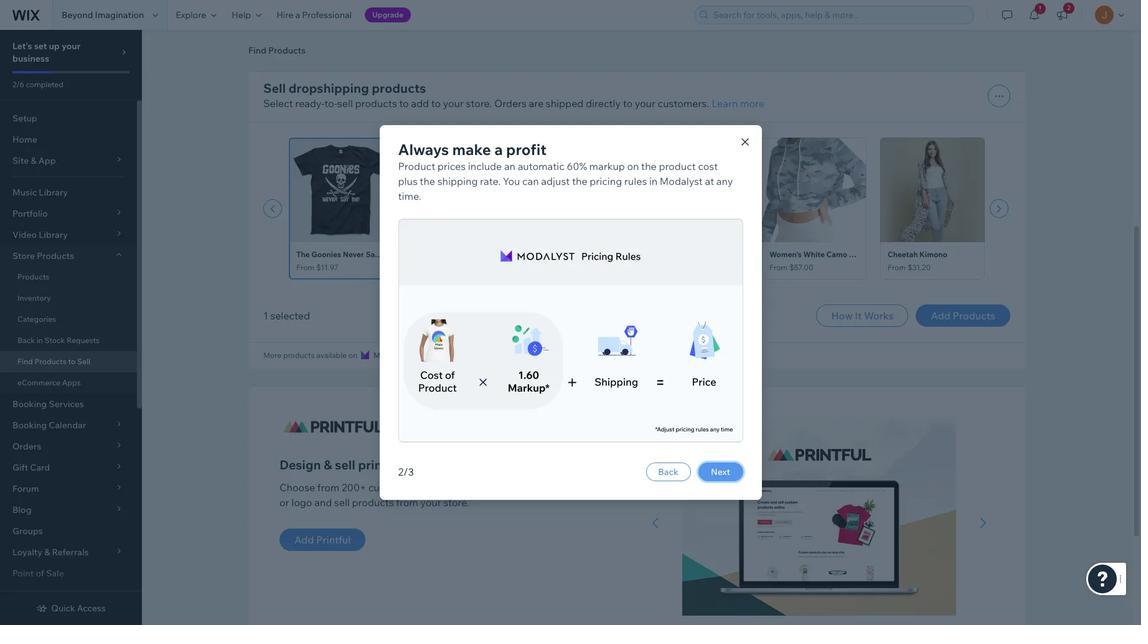 Task type: vqa. For each thing, say whether or not it's contained in the screenshot.
Printful
yes



Task type: describe. For each thing, give the bounding box(es) containing it.
back for back
[[658, 466, 679, 478]]

next
[[711, 466, 730, 478]]

2 for 2 / 3
[[398, 466, 404, 478]]

explore for explore
[[176, 9, 206, 21]]

printful
[[316, 534, 351, 546]]

available
[[316, 351, 347, 360]]

hire
[[277, 9, 293, 21]]

hemalyke
[[470, 250, 506, 259]]

any
[[717, 175, 733, 187]]

2 button
[[1049, 0, 1076, 30]]

back in stock requests
[[17, 336, 100, 345]]

automatic
[[518, 160, 565, 172]]

upgrade button
[[365, 7, 411, 22]]

booking
[[12, 398, 47, 410]]

&
[[324, 457, 332, 473]]

products link
[[0, 266, 137, 288]]

include
[[468, 160, 502, 172]]

logo
[[292, 496, 312, 509]]

more
[[263, 351, 282, 360]]

design
[[280, 457, 321, 473]]

to-
[[325, 97, 337, 110]]

design & sell print on demand products
[[280, 457, 514, 473]]

$11.97
[[316, 263, 339, 272]]

imagination
[[95, 9, 144, 21]]

1 vertical spatial sell
[[335, 457, 355, 473]]

add inside choose from 200+ customizable products. add your own designs, branding or logo and sell products from your store.
[[479, 481, 498, 494]]

add printful
[[295, 534, 351, 546]]

are
[[529, 97, 544, 110]]

point of sale
[[12, 568, 64, 579]]

an
[[504, 160, 516, 172]]

back in stock requests link
[[0, 330, 137, 351]]

setup
[[12, 113, 37, 124]]

can
[[522, 175, 539, 187]]

cheetah kimono from $31.20
[[888, 250, 948, 272]]

select
[[263, 97, 293, 110]]

store
[[12, 250, 35, 262]]

products for store products
[[37, 250, 74, 262]]

0 horizontal spatial the
[[420, 175, 435, 187]]

sale
[[46, 568, 64, 579]]

explore products
[[410, 351, 469, 360]]

it
[[855, 309, 862, 322]]

1
[[263, 309, 268, 322]]

products up products.
[[459, 457, 514, 473]]

shipping
[[438, 175, 478, 187]]

store. inside sell dropshipping products select ready-to-sell products to add to your store. orders are shipped directly to your customers. learn more
[[466, 97, 492, 110]]

choose from 200+ customizable products. add your own designs, branding or logo and sell products from your store.
[[280, 481, 628, 509]]

60%
[[567, 160, 587, 172]]

from inside cheetah kimono from $31.20
[[888, 263, 906, 272]]

3
[[408, 466, 414, 478]]

add products button
[[916, 304, 1011, 327]]

how it works
[[831, 309, 894, 322]]

to right add
[[431, 97, 441, 110]]

print
[[358, 457, 387, 473]]

let's set up your business
[[12, 40, 80, 64]]

business
[[12, 53, 49, 64]]

products for find products to sell
[[35, 357, 67, 366]]

sidebar element
[[0, 30, 142, 625]]

next button
[[698, 463, 743, 481]]

store products
[[12, 250, 74, 262]]

set
[[34, 40, 47, 52]]

2 / 3
[[398, 466, 414, 478]]

store products button
[[0, 245, 137, 266]]

find products button
[[242, 41, 312, 60]]

black
[[449, 250, 469, 259]]

explore products link
[[410, 350, 469, 361]]

store. inside choose from 200+ customizable products. add your own designs, branding or logo and sell products from your store.
[[443, 496, 469, 509]]

up
[[49, 40, 60, 52]]

modalyst link
[[361, 350, 406, 361]]

2 for 2
[[1067, 4, 1071, 12]]

help
[[232, 9, 251, 21]]

cheetah
[[888, 250, 918, 259]]

products right more at the left of the page
[[283, 351, 315, 360]]

on inside always make a profit product prices include an automatic 60% markup on the product cost plus the shipping rate. you can adjust the pricing rules in modalyst at any time.
[[627, 160, 639, 172]]

adjust
[[541, 175, 570, 187]]

-
[[445, 250, 447, 259]]

access
[[77, 603, 106, 614]]

always make a profit product prices include an automatic 60% markup on the product cost plus the shipping rate. you can adjust the pricing rules in modalyst at any time.
[[398, 140, 733, 202]]

rules
[[624, 175, 647, 187]]

customers.
[[658, 97, 709, 110]]

sell dropshipping products select ready-to-sell products to add to your store. orders are shipped directly to your customers. learn more
[[263, 80, 765, 110]]

music
[[12, 187, 37, 198]]

from $11.97
[[296, 263, 339, 272]]

profit
[[506, 140, 547, 159]]

products for explore products
[[437, 351, 469, 360]]

a inside always make a profit product prices include an automatic 60% markup on the product cost plus the shipping rate. you can adjust the pricing rules in modalyst at any time.
[[494, 140, 503, 159]]

from $36.00
[[533, 263, 578, 272]]

1 vertical spatial on
[[348, 351, 357, 360]]

let's
[[12, 40, 32, 52]]

add for add printful
[[295, 534, 314, 546]]

music library link
[[0, 182, 137, 203]]

ecommerce apps link
[[0, 372, 137, 394]]

sell inside choose from 200+ customizable products. add your own designs, branding or logo and sell products from your store.
[[334, 496, 350, 509]]

add for add products
[[931, 309, 951, 322]]

quick access
[[51, 603, 106, 614]]

products left add
[[355, 97, 397, 110]]

find products to sell
[[17, 357, 90, 366]]

of
[[36, 568, 44, 579]]



Task type: locate. For each thing, give the bounding box(es) containing it.
explore for explore products
[[410, 351, 436, 360]]

sell inside sell dropshipping products select ready-to-sell products to add to your store. orders are shipped directly to your customers. learn more
[[337, 97, 353, 110]]

sell down dropshipping
[[337, 97, 353, 110]]

customizable
[[368, 481, 430, 494]]

1 horizontal spatial the
[[572, 175, 588, 187]]

booking services link
[[0, 394, 137, 415]]

back for back in stock requests
[[17, 336, 35, 345]]

sell inside the sidebar element
[[77, 357, 90, 366]]

setup link
[[0, 108, 137, 129]]

services
[[49, 398, 84, 410]]

0 vertical spatial 2
[[1067, 4, 1071, 12]]

a right hire
[[295, 9, 300, 21]]

in right rules
[[649, 175, 658, 187]]

modalyst
[[660, 175, 703, 187], [374, 351, 406, 360]]

back down categories
[[17, 336, 35, 345]]

2 vertical spatial on
[[390, 457, 405, 473]]

1 selected
[[263, 309, 310, 322]]

1 vertical spatial a
[[494, 140, 503, 159]]

0 vertical spatial sell
[[337, 97, 353, 110]]

store. down products.
[[443, 496, 469, 509]]

selected
[[270, 309, 310, 322]]

0 horizontal spatial a
[[295, 9, 300, 21]]

products up add
[[372, 80, 426, 96]]

your right up
[[62, 40, 80, 52]]

0 vertical spatial back
[[17, 336, 35, 345]]

find inside the sidebar element
[[17, 357, 33, 366]]

1 vertical spatial store.
[[443, 496, 469, 509]]

1 vertical spatial 2
[[398, 466, 404, 478]]

0 vertical spatial explore
[[176, 9, 206, 21]]

4 from from the left
[[888, 263, 906, 272]]

your left the own
[[500, 481, 521, 494]]

1 vertical spatial from
[[396, 496, 418, 509]]

beyond imagination
[[62, 9, 144, 21]]

1 vertical spatial explore
[[410, 351, 436, 360]]

from left $11.97
[[296, 263, 315, 272]]

from left $36.00
[[533, 263, 551, 272]]

1 vertical spatial find
[[17, 357, 33, 366]]

2 vertical spatial add
[[295, 534, 314, 546]]

1 horizontal spatial sell
[[263, 80, 286, 96]]

plus
[[398, 175, 418, 187]]

your inside let's set up your business
[[62, 40, 80, 52]]

product
[[398, 160, 435, 172]]

sell right and
[[334, 496, 350, 509]]

cost
[[698, 160, 718, 172]]

store. left orders
[[466, 97, 492, 110]]

back left the next at the bottom right of the page
[[658, 466, 679, 478]]

more products available on
[[263, 351, 357, 360]]

modalyst inside always make a profit product prices include an automatic 60% markup on the product cost plus the shipping rate. you can adjust the pricing rules in modalyst at any time.
[[660, 175, 703, 187]]

in inside always make a profit product prices include an automatic 60% markup on the product cost plus the shipping rate. you can adjust the pricing rules in modalyst at any time.
[[649, 175, 658, 187]]

products inside dropdown button
[[37, 250, 74, 262]]

inventory
[[17, 293, 51, 303]]

1 vertical spatial in
[[37, 336, 43, 345]]

0 vertical spatial add
[[931, 309, 951, 322]]

0 horizontal spatial from
[[317, 481, 340, 494]]

1 vertical spatial add
[[479, 481, 498, 494]]

on right 'available'
[[348, 351, 357, 360]]

to
[[399, 97, 409, 110], [431, 97, 441, 110], [623, 97, 633, 110], [68, 357, 76, 366]]

apps
[[62, 378, 81, 387]]

ready-
[[295, 97, 325, 110]]

from for from $36.00
[[533, 263, 551, 272]]

1 horizontal spatial find
[[248, 45, 266, 56]]

categories link
[[0, 309, 137, 330]]

inventory link
[[0, 288, 137, 309]]

library
[[39, 187, 68, 198]]

point
[[12, 568, 34, 579]]

prices
[[438, 160, 466, 172]]

ecommerce apps
[[17, 378, 81, 387]]

help button
[[224, 0, 269, 30]]

0 vertical spatial from
[[317, 481, 340, 494]]

more
[[740, 97, 765, 110]]

Search for tools, apps, help & more... field
[[709, 6, 970, 24]]

explore right modalyst link
[[410, 351, 436, 360]]

add products
[[931, 309, 996, 322]]

0 vertical spatial on
[[627, 160, 639, 172]]

sell
[[337, 97, 353, 110], [335, 457, 355, 473], [334, 496, 350, 509]]

find down "help" button
[[248, 45, 266, 56]]

quick
[[51, 603, 75, 614]]

1 vertical spatial modalyst
[[374, 351, 406, 360]]

products down 200+
[[352, 496, 394, 509]]

from up and
[[317, 481, 340, 494]]

0 horizontal spatial 2
[[398, 466, 404, 478]]

sell right '&'
[[335, 457, 355, 473]]

the down product
[[420, 175, 435, 187]]

find products
[[248, 45, 306, 56]]

2 vertical spatial sell
[[334, 496, 350, 509]]

from down cheetah
[[888, 263, 906, 272]]

demand
[[408, 457, 456, 473]]

products
[[268, 45, 306, 56], [37, 250, 74, 262], [17, 272, 49, 281], [953, 309, 996, 322], [437, 351, 469, 360], [35, 357, 67, 366]]

works
[[864, 309, 894, 322]]

0 vertical spatial sell
[[263, 80, 286, 96]]

1 horizontal spatial a
[[494, 140, 503, 159]]

you
[[503, 175, 520, 187]]

0 horizontal spatial add
[[295, 534, 314, 546]]

your down products.
[[420, 496, 441, 509]]

to down back in stock requests link
[[68, 357, 76, 366]]

modalyst inside modalyst link
[[374, 351, 406, 360]]

orders
[[494, 97, 527, 110]]

how it works button
[[817, 304, 909, 327]]

sell inside sell dropshipping products select ready-to-sell products to add to your store. orders are shipped directly to your customers. learn more
[[263, 80, 286, 96]]

add right products.
[[479, 481, 498, 494]]

products for add products
[[953, 309, 996, 322]]

metallic
[[415, 250, 443, 259]]

groups
[[12, 526, 43, 537]]

0 vertical spatial a
[[295, 9, 300, 21]]

dropshipping
[[289, 80, 369, 96]]

how
[[831, 309, 853, 322]]

from down customizable
[[396, 496, 418, 509]]

pricing
[[590, 175, 622, 187]]

/
[[404, 466, 408, 478]]

1 horizontal spatial add
[[479, 481, 498, 494]]

0 vertical spatial store.
[[466, 97, 492, 110]]

pf logo color black 2 svg image
[[280, 418, 387, 435]]

your right add
[[443, 97, 464, 110]]

branding
[[586, 481, 628, 494]]

add down cheetah kimono from $31.20
[[931, 309, 951, 322]]

2 inside '2' button
[[1067, 4, 1071, 12]]

back inside button
[[658, 466, 679, 478]]

0 horizontal spatial explore
[[176, 9, 206, 21]]

find for find products to sell
[[17, 357, 33, 366]]

time.
[[398, 190, 421, 202]]

rate.
[[480, 175, 501, 187]]

products.
[[432, 481, 477, 494]]

your left the customers.
[[635, 97, 656, 110]]

sell up select
[[263, 80, 286, 96]]

at
[[705, 175, 714, 187]]

add left the printful
[[295, 534, 314, 546]]

1 horizontal spatial in
[[649, 175, 658, 187]]

products inside choose from 200+ customizable products. add your own designs, branding or logo and sell products from your store.
[[352, 496, 394, 509]]

directly
[[586, 97, 621, 110]]

completed
[[26, 80, 63, 89]]

0 horizontal spatial in
[[37, 336, 43, 345]]

1 horizontal spatial modalyst
[[660, 175, 703, 187]]

0 vertical spatial modalyst
[[660, 175, 703, 187]]

point of sale link
[[0, 563, 137, 584]]

0 horizontal spatial find
[[17, 357, 33, 366]]

in left stock
[[37, 336, 43, 345]]

0 vertical spatial in
[[649, 175, 658, 187]]

explore
[[176, 9, 206, 21], [410, 351, 436, 360]]

in inside the sidebar element
[[37, 336, 43, 345]]

0 horizontal spatial modalyst
[[374, 351, 406, 360]]

to inside the sidebar element
[[68, 357, 76, 366]]

the down 60%
[[572, 175, 588, 187]]

groups link
[[0, 521, 137, 542]]

1 vertical spatial back
[[658, 466, 679, 478]]

1 horizontal spatial explore
[[410, 351, 436, 360]]

2
[[1067, 4, 1071, 12], [398, 466, 404, 478]]

to left add
[[399, 97, 409, 110]]

0 horizontal spatial sell
[[77, 357, 90, 366]]

2 horizontal spatial add
[[931, 309, 951, 322]]

on left the 3
[[390, 457, 405, 473]]

0 vertical spatial find
[[248, 45, 266, 56]]

1 from from the left
[[296, 263, 315, 272]]

products for find products
[[268, 45, 306, 56]]

a up include
[[494, 140, 503, 159]]

1 horizontal spatial 2
[[1067, 4, 1071, 12]]

add
[[411, 97, 429, 110]]

explore left help
[[176, 9, 206, 21]]

markup
[[589, 160, 625, 172]]

in
[[649, 175, 658, 187], [37, 336, 43, 345]]

home link
[[0, 129, 137, 150]]

and
[[314, 496, 332, 509]]

the
[[641, 160, 657, 172], [420, 175, 435, 187], [572, 175, 588, 187]]

learn more link
[[712, 96, 765, 111]]

1 vertical spatial sell
[[77, 357, 90, 366]]

0 horizontal spatial on
[[348, 351, 357, 360]]

back inside the sidebar element
[[17, 336, 35, 345]]

1 horizontal spatial back
[[658, 466, 679, 478]]

sell down "requests"
[[77, 357, 90, 366]]

3 from from the left
[[770, 263, 788, 272]]

always
[[398, 140, 449, 159]]

modalyst left explore products
[[374, 351, 406, 360]]

requests
[[67, 336, 100, 345]]

find
[[248, 45, 266, 56], [17, 357, 33, 366]]

0 horizontal spatial back
[[17, 336, 35, 345]]

ecommerce
[[17, 378, 60, 387]]

from for from $11.97
[[296, 263, 315, 272]]

home
[[12, 134, 37, 145]]

products
[[372, 80, 426, 96], [355, 97, 397, 110], [283, 351, 315, 360], [459, 457, 514, 473], [352, 496, 394, 509]]

find up ecommerce
[[17, 357, 33, 366]]

1 horizontal spatial from
[[396, 496, 418, 509]]

2 horizontal spatial the
[[641, 160, 657, 172]]

shipped
[[546, 97, 584, 110]]

find inside button
[[248, 45, 266, 56]]

2 horizontal spatial on
[[627, 160, 639, 172]]

from left $57.00
[[770, 263, 788, 272]]

2 from from the left
[[533, 263, 551, 272]]

to right directly
[[623, 97, 633, 110]]

on up rules
[[627, 160, 639, 172]]

booking services
[[12, 398, 84, 410]]

$31.20
[[908, 263, 931, 272]]

learn
[[712, 97, 738, 110]]

1 horizontal spatial on
[[390, 457, 405, 473]]

find for find products
[[248, 45, 266, 56]]

store.
[[466, 97, 492, 110], [443, 496, 469, 509]]

the up rules
[[641, 160, 657, 172]]

or
[[280, 496, 289, 509]]

modalyst down product
[[660, 175, 703, 187]]

find products to sell link
[[0, 351, 137, 372]]

from for from $57.00
[[770, 263, 788, 272]]



